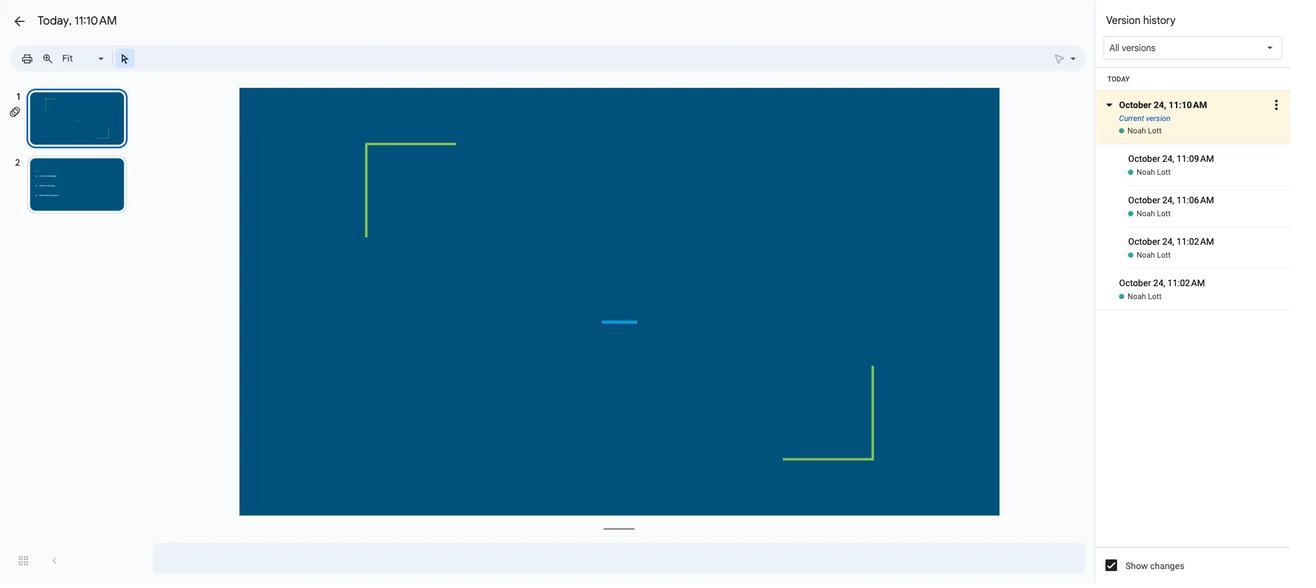 Task type: locate. For each thing, give the bounding box(es) containing it.
current version
[[1119, 114, 1171, 123]]

11:10 am
[[74, 14, 117, 28]]

version history section
[[1096, 0, 1290, 584]]

noah
[[1128, 126, 1146, 135], [1137, 168, 1155, 177], [1137, 209, 1155, 218], [1137, 251, 1155, 260], [1128, 292, 1146, 301]]

today,
[[38, 14, 72, 28]]

live pointer settings image
[[1067, 50, 1076, 54]]

today heading
[[1096, 68, 1290, 91]]

collapse detailed versions image
[[1102, 66, 1117, 113]]

Zoom text field
[[60, 49, 97, 67]]

history
[[1143, 14, 1176, 27]]

today, 11:10 am application
[[0, 0, 1290, 584]]

today, 11:10 am
[[38, 14, 117, 28]]

lott
[[1148, 126, 1162, 135], [1157, 168, 1171, 177], [1157, 209, 1171, 218], [1157, 251, 1171, 260], [1148, 292, 1162, 301]]

Zoom field
[[58, 49, 109, 68]]

row group
[[1096, 66, 1290, 310], [1096, 66, 1290, 269]]

all
[[1110, 42, 1120, 54]]

mode and view toolbar
[[1049, 45, 1078, 71]]

changes
[[1150, 561, 1185, 571]]

versions
[[1122, 42, 1156, 54]]

current version cell
[[1096, 66, 1290, 128]]

cell
[[1128, 144, 1290, 167], [1128, 186, 1290, 209], [1128, 227, 1290, 250], [1096, 269, 1290, 291]]

navigation inside "today, 11:10 am" application
[[0, 76, 142, 584]]

noah lott
[[1128, 126, 1162, 135], [1137, 168, 1171, 177], [1137, 209, 1171, 218], [1137, 251, 1171, 260], [1128, 292, 1162, 301]]

navigation
[[0, 76, 142, 584]]



Task type: vqa. For each thing, say whether or not it's contained in the screenshot.
2nd "heading" from the bottom
no



Task type: describe. For each thing, give the bounding box(es) containing it.
more actions image
[[1269, 82, 1284, 128]]

today
[[1108, 75, 1130, 83]]

show changes
[[1126, 561, 1185, 571]]

version
[[1106, 14, 1141, 27]]

version history
[[1106, 14, 1176, 27]]

show
[[1126, 561, 1148, 571]]

Name this version text field
[[1117, 97, 1267, 113]]

current
[[1119, 114, 1144, 123]]

version
[[1146, 114, 1171, 123]]

Show changes checkbox
[[1106, 560, 1117, 571]]

all versions
[[1110, 42, 1156, 54]]

menu bar banner
[[0, 0, 1290, 77]]

all versions option
[[1110, 41, 1156, 54]]

main toolbar
[[16, 49, 135, 68]]



